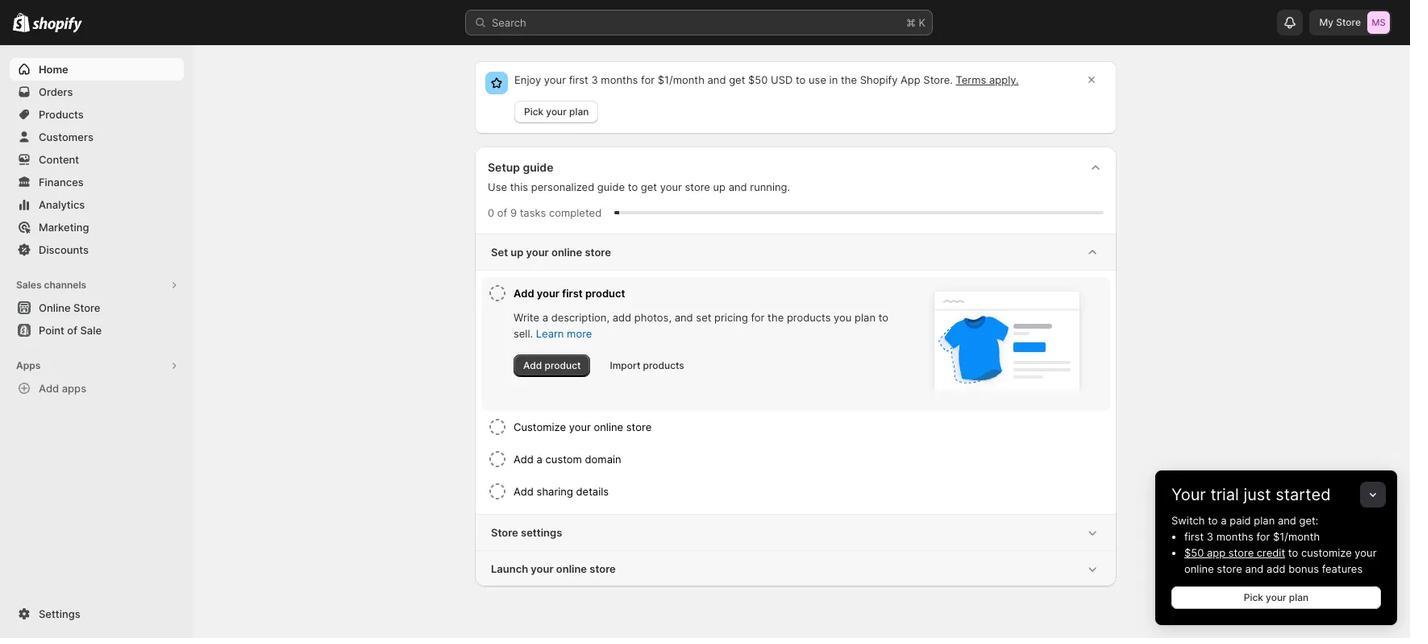 Task type: vqa. For each thing, say whether or not it's contained in the screenshot.
tab list
no



Task type: locate. For each thing, give the bounding box(es) containing it.
customize
[[1302, 547, 1353, 560]]

home
[[39, 63, 68, 76]]

0 horizontal spatial 3
[[592, 73, 598, 86]]

1 horizontal spatial for
[[751, 311, 765, 324]]

1 vertical spatial 3
[[1207, 531, 1214, 544]]

online up 'domain'
[[594, 421, 624, 434]]

0 vertical spatial a
[[543, 311, 549, 324]]

guide up completed
[[598, 181, 625, 194]]

1 vertical spatial pick your plan link
[[1172, 587, 1382, 610]]

1 horizontal spatial of
[[498, 207, 508, 219]]

set
[[491, 246, 508, 259]]

2 vertical spatial first
[[1185, 531, 1205, 544]]

your trial just started button
[[1156, 471, 1398, 505]]

1 horizontal spatial products
[[787, 311, 831, 324]]

1 horizontal spatial $50
[[1185, 547, 1205, 560]]

discounts
[[39, 244, 89, 257]]

set up your online store button
[[475, 235, 1117, 270]]

3 up app
[[1207, 531, 1214, 544]]

add apps button
[[10, 378, 184, 400]]

plan right you
[[855, 311, 876, 324]]

0 horizontal spatial pick your plan link
[[515, 101, 599, 123]]

plan up first 3 months for $1/month
[[1255, 515, 1276, 528]]

to inside to customize your online store and add bonus features
[[1289, 547, 1299, 560]]

this
[[510, 181, 528, 194]]

your inside customize your online store dropdown button
[[569, 421, 591, 434]]

and down credit
[[1246, 563, 1264, 576]]

$50 left app
[[1185, 547, 1205, 560]]

add down credit
[[1267, 563, 1286, 576]]

product inside add product link
[[545, 360, 581, 372]]

a left custom
[[537, 453, 543, 466]]

sharing
[[537, 486, 573, 499]]

0 horizontal spatial $1/month
[[658, 73, 705, 86]]

mark customize your online store as done image
[[488, 418, 507, 437]]

for
[[641, 73, 655, 86], [751, 311, 765, 324], [1257, 531, 1271, 544]]

and inside "write a description, add photos, and set pricing for the products you plan to sell."
[[675, 311, 694, 324]]

add right the mark add sharing details as done "icon"
[[514, 486, 534, 499]]

and for write a description, add photos, and set pricing for the products you plan to sell.
[[675, 311, 694, 324]]

0 horizontal spatial store
[[73, 302, 100, 315]]

1 vertical spatial for
[[751, 311, 765, 324]]

products
[[39, 108, 84, 121]]

up left running.
[[714, 181, 726, 194]]

for inside "write a description, add photos, and set pricing for the products you plan to sell."
[[751, 311, 765, 324]]

write
[[514, 311, 540, 324]]

for inside your trial just started element
[[1257, 531, 1271, 544]]

online down completed
[[552, 246, 583, 259]]

1 vertical spatial add
[[1267, 563, 1286, 576]]

product down learn more
[[545, 360, 581, 372]]

0 vertical spatial for
[[641, 73, 655, 86]]

pick down enjoy
[[524, 106, 544, 118]]

1 vertical spatial get
[[641, 181, 657, 194]]

learn
[[536, 328, 564, 340]]

0 vertical spatial up
[[714, 181, 726, 194]]

add down sell.
[[524, 360, 542, 372]]

0 horizontal spatial months
[[601, 73, 638, 86]]

online down app
[[1185, 563, 1215, 576]]

a inside "write a description, add photos, and set pricing for the products you plan to sell."
[[543, 311, 549, 324]]

analytics link
[[10, 194, 184, 216]]

to left use
[[796, 73, 806, 86]]

0 vertical spatial $1/month
[[658, 73, 705, 86]]

1 vertical spatial up
[[511, 246, 524, 259]]

add your first product element
[[514, 310, 898, 378]]

0 vertical spatial first
[[569, 73, 589, 86]]

1 horizontal spatial pick your plan
[[1245, 592, 1309, 604]]

store down import products link
[[627, 421, 652, 434]]

sales channels button
[[10, 274, 184, 297]]

first
[[569, 73, 589, 86], [562, 287, 583, 300], [1185, 531, 1205, 544]]

add for add your first product
[[514, 287, 535, 300]]

1 horizontal spatial store
[[491, 527, 519, 540]]

1 horizontal spatial months
[[1217, 531, 1254, 544]]

started
[[1276, 486, 1332, 505]]

pick your plan
[[524, 106, 589, 118], [1245, 592, 1309, 604]]

0 horizontal spatial pick
[[524, 106, 544, 118]]

get
[[729, 73, 746, 86], [641, 181, 657, 194]]

store down $50 app store credit
[[1218, 563, 1243, 576]]

point of sale button
[[0, 319, 194, 342]]

0 horizontal spatial add
[[613, 311, 632, 324]]

months
[[601, 73, 638, 86], [1217, 531, 1254, 544]]

first up description,
[[562, 287, 583, 300]]

and left set
[[675, 311, 694, 324]]

$50 left usd
[[749, 73, 768, 86]]

products
[[787, 311, 831, 324], [643, 360, 685, 372]]

personalized
[[531, 181, 595, 194]]

$50 app store credit
[[1185, 547, 1286, 560]]

add inside button
[[39, 382, 59, 395]]

product up description,
[[586, 287, 626, 300]]

pick your plan inside your trial just started element
[[1245, 592, 1309, 604]]

0 vertical spatial the
[[841, 73, 858, 86]]

up right set
[[511, 246, 524, 259]]

tasks
[[520, 207, 546, 219]]

customize your online store button
[[514, 411, 1104, 444]]

1 vertical spatial products
[[643, 360, 685, 372]]

2 horizontal spatial store
[[1337, 16, 1362, 28]]

3
[[592, 73, 598, 86], [1207, 531, 1214, 544]]

store up sale at the bottom of the page
[[73, 302, 100, 315]]

first right enjoy
[[569, 73, 589, 86]]

store down the details
[[590, 563, 616, 576]]

add
[[613, 311, 632, 324], [1267, 563, 1286, 576]]

content
[[39, 153, 79, 166]]

2 vertical spatial store
[[491, 527, 519, 540]]

add inside dropdown button
[[514, 486, 534, 499]]

a left paid
[[1222, 515, 1228, 528]]

store
[[685, 181, 711, 194], [585, 246, 611, 259], [627, 421, 652, 434], [1229, 547, 1255, 560], [590, 563, 616, 576], [1218, 563, 1243, 576]]

import products
[[610, 360, 685, 372]]

0 vertical spatial get
[[729, 73, 746, 86]]

plan up personalized on the left of page
[[570, 106, 589, 118]]

0 vertical spatial pick your plan
[[524, 106, 589, 118]]

0 horizontal spatial $50
[[749, 73, 768, 86]]

first for 3
[[569, 73, 589, 86]]

shopify image
[[13, 13, 30, 32]]

add right mark add a custom domain as done image
[[514, 453, 534, 466]]

first inside your trial just started element
[[1185, 531, 1205, 544]]

pick down to customize your online store and add bonus features
[[1245, 592, 1264, 604]]

more
[[567, 328, 592, 340]]

my store
[[1320, 16, 1362, 28]]

first inside add your first product "dropdown button"
[[562, 287, 583, 300]]

and inside to customize your online store and add bonus features
[[1246, 563, 1264, 576]]

store down completed
[[585, 246, 611, 259]]

products left you
[[787, 311, 831, 324]]

your inside add your first product "dropdown button"
[[537, 287, 560, 300]]

0 vertical spatial add
[[613, 311, 632, 324]]

add inside dropdown button
[[514, 453, 534, 466]]

mark add your first product as done image
[[488, 284, 507, 303]]

1 vertical spatial $1/month
[[1274, 531, 1321, 544]]

0 vertical spatial of
[[498, 207, 508, 219]]

online store button
[[0, 297, 194, 319]]

use
[[809, 73, 827, 86]]

guide up the this
[[523, 161, 554, 174]]

0 vertical spatial product
[[586, 287, 626, 300]]

content link
[[10, 148, 184, 171]]

store down first 3 months for $1/month
[[1229, 547, 1255, 560]]

1 vertical spatial pick your plan
[[1245, 592, 1309, 604]]

pick your plan down to customize your online store and add bonus features
[[1245, 592, 1309, 604]]

of left the 9
[[498, 207, 508, 219]]

shopify image
[[32, 17, 82, 33]]

add a custom domain button
[[514, 444, 1104, 476]]

products link
[[10, 103, 184, 126]]

plan down bonus
[[1290, 592, 1309, 604]]

product inside add your first product "dropdown button"
[[586, 287, 626, 300]]

1 horizontal spatial 3
[[1207, 531, 1214, 544]]

1 vertical spatial store
[[73, 302, 100, 315]]

and left running.
[[729, 181, 748, 194]]

pick your plan link down enjoy
[[515, 101, 599, 123]]

1 vertical spatial product
[[545, 360, 581, 372]]

store right "my"
[[1337, 16, 1362, 28]]

1 vertical spatial of
[[67, 324, 77, 337]]

1 horizontal spatial get
[[729, 73, 746, 86]]

of inside button
[[67, 324, 77, 337]]

setup guide
[[488, 161, 554, 174]]

your inside set up your online store dropdown button
[[526, 246, 549, 259]]

0 vertical spatial products
[[787, 311, 831, 324]]

photos,
[[635, 311, 672, 324]]

terms
[[956, 73, 987, 86]]

products right import
[[643, 360, 685, 372]]

0 vertical spatial pick your plan link
[[515, 101, 599, 123]]

apps
[[16, 360, 41, 372]]

pick your plan down enjoy
[[524, 106, 589, 118]]

import products link
[[601, 355, 694, 378]]

0 vertical spatial store
[[1337, 16, 1362, 28]]

pick
[[524, 106, 544, 118], [1245, 592, 1264, 604]]

1 vertical spatial a
[[537, 453, 543, 466]]

terms apply. link
[[956, 73, 1019, 86]]

store
[[1337, 16, 1362, 28], [73, 302, 100, 315], [491, 527, 519, 540]]

0 horizontal spatial products
[[643, 360, 685, 372]]

add inside "dropdown button"
[[514, 287, 535, 300]]

store for online store
[[73, 302, 100, 315]]

1 vertical spatial pick
[[1245, 592, 1264, 604]]

2 vertical spatial for
[[1257, 531, 1271, 544]]

1 horizontal spatial pick
[[1245, 592, 1264, 604]]

add left photos,
[[613, 311, 632, 324]]

to right you
[[879, 311, 889, 324]]

first down switch
[[1185, 531, 1205, 544]]

the
[[841, 73, 858, 86], [768, 311, 784, 324]]

0 horizontal spatial product
[[545, 360, 581, 372]]

1 horizontal spatial add
[[1267, 563, 1286, 576]]

sale
[[80, 324, 102, 337]]

add left apps
[[39, 382, 59, 395]]

and left get:
[[1279, 515, 1297, 528]]

add a custom domain
[[514, 453, 622, 466]]

1 vertical spatial guide
[[598, 181, 625, 194]]

1 vertical spatial months
[[1217, 531, 1254, 544]]

app
[[1208, 547, 1226, 560]]

the right the in
[[841, 73, 858, 86]]

1 horizontal spatial the
[[841, 73, 858, 86]]

a inside dropdown button
[[537, 453, 543, 466]]

write a description, add photos, and set pricing for the products you plan to sell.
[[514, 311, 889, 340]]

discounts link
[[10, 239, 184, 261]]

1 vertical spatial the
[[768, 311, 784, 324]]

trial
[[1211, 486, 1240, 505]]

your
[[544, 73, 566, 86], [546, 106, 567, 118], [660, 181, 682, 194], [526, 246, 549, 259], [537, 287, 560, 300], [569, 421, 591, 434], [1356, 547, 1377, 560], [531, 563, 554, 576], [1267, 592, 1287, 604]]

⌘
[[907, 16, 916, 29]]

1 vertical spatial $50
[[1185, 547, 1205, 560]]

1 vertical spatial first
[[562, 287, 583, 300]]

custom
[[546, 453, 582, 466]]

0 horizontal spatial up
[[511, 246, 524, 259]]

a up learn
[[543, 311, 549, 324]]

sell.
[[514, 328, 533, 340]]

add for add a custom domain
[[514, 453, 534, 466]]

point
[[39, 324, 64, 337]]

add for add product
[[524, 360, 542, 372]]

you
[[834, 311, 852, 324]]

product
[[586, 287, 626, 300], [545, 360, 581, 372]]

store up launch
[[491, 527, 519, 540]]

2 horizontal spatial for
[[1257, 531, 1271, 544]]

my
[[1320, 16, 1334, 28]]

store inside online store link
[[73, 302, 100, 315]]

0 horizontal spatial for
[[641, 73, 655, 86]]

1 horizontal spatial pick your plan link
[[1172, 587, 1382, 610]]

store inside to customize your online store and add bonus features
[[1218, 563, 1243, 576]]

0 horizontal spatial of
[[67, 324, 77, 337]]

to up bonus
[[1289, 547, 1299, 560]]

1 horizontal spatial product
[[586, 287, 626, 300]]

online
[[552, 246, 583, 259], [594, 421, 624, 434], [556, 563, 587, 576], [1185, 563, 1215, 576]]

store settings
[[491, 527, 563, 540]]

0 vertical spatial guide
[[523, 161, 554, 174]]

⌘ k
[[907, 16, 926, 29]]

to
[[796, 73, 806, 86], [628, 181, 638, 194], [879, 311, 889, 324], [1209, 515, 1219, 528], [1289, 547, 1299, 560]]

the right pricing
[[768, 311, 784, 324]]

0 horizontal spatial the
[[768, 311, 784, 324]]

of left sale at the bottom of the page
[[67, 324, 77, 337]]

your trial just started element
[[1156, 513, 1398, 626]]

pick your plan link down to customize your online store and add bonus features
[[1172, 587, 1382, 610]]

3 right enjoy
[[592, 73, 598, 86]]

add up write
[[514, 287, 535, 300]]

add your first product
[[514, 287, 626, 300]]

1 horizontal spatial $1/month
[[1274, 531, 1321, 544]]

settings
[[39, 608, 80, 621]]



Task type: describe. For each thing, give the bounding box(es) containing it.
add sharing details
[[514, 486, 609, 499]]

products inside "write a description, add photos, and set pricing for the products you plan to sell."
[[787, 311, 831, 324]]

up inside dropdown button
[[511, 246, 524, 259]]

bonus
[[1289, 563, 1320, 576]]

k
[[919, 16, 926, 29]]

apps button
[[10, 355, 184, 378]]

switch
[[1172, 515, 1206, 528]]

add inside "write a description, add photos, and set pricing for the products you plan to sell."
[[613, 311, 632, 324]]

1 horizontal spatial guide
[[598, 181, 625, 194]]

get:
[[1300, 515, 1319, 528]]

pick inside your trial just started element
[[1245, 592, 1264, 604]]

and left usd
[[708, 73, 726, 86]]

online inside to customize your online store and add bonus features
[[1185, 563, 1215, 576]]

2 vertical spatial a
[[1222, 515, 1228, 528]]

0 horizontal spatial pick your plan
[[524, 106, 589, 118]]

0
[[488, 207, 495, 219]]

customize
[[514, 421, 566, 434]]

domain
[[585, 453, 622, 466]]

your trial just started
[[1172, 486, 1332, 505]]

store.
[[924, 73, 953, 86]]

settings
[[521, 527, 563, 540]]

online store
[[39, 302, 100, 315]]

orders link
[[10, 81, 184, 103]]

online down settings
[[556, 563, 587, 576]]

add your first product button
[[514, 278, 898, 310]]

mark add a custom domain as done image
[[488, 450, 507, 470]]

point of sale link
[[10, 319, 184, 342]]

add sharing details button
[[514, 476, 1104, 508]]

$50 app store credit link
[[1185, 547, 1286, 560]]

months inside your trial just started element
[[1217, 531, 1254, 544]]

customers link
[[10, 126, 184, 148]]

of for 9
[[498, 207, 508, 219]]

customize your online store
[[514, 421, 652, 434]]

in
[[830, 73, 838, 86]]

0 horizontal spatial guide
[[523, 161, 554, 174]]

online
[[39, 302, 71, 315]]

the inside "write a description, add photos, and set pricing for the products you plan to sell."
[[768, 311, 784, 324]]

app
[[901, 73, 921, 86]]

first 3 months for $1/month
[[1185, 531, 1321, 544]]

0 vertical spatial months
[[601, 73, 638, 86]]

store left running.
[[685, 181, 711, 194]]

to right switch
[[1209, 515, 1219, 528]]

to inside "write a description, add photos, and set pricing for the products you plan to sell."
[[879, 311, 889, 324]]

3 inside your trial just started element
[[1207, 531, 1214, 544]]

a for write
[[543, 311, 549, 324]]

mark add sharing details as done image
[[488, 482, 507, 502]]

sales
[[16, 279, 42, 291]]

use this personalized guide to get your store up and running.
[[488, 181, 791, 194]]

description,
[[552, 311, 610, 324]]

setup
[[488, 161, 520, 174]]

orders
[[39, 86, 73, 98]]

analytics
[[39, 198, 85, 211]]

launch
[[491, 563, 529, 576]]

plan inside "write a description, add photos, and set pricing for the products you plan to sell."
[[855, 311, 876, 324]]

details
[[576, 486, 609, 499]]

my store image
[[1368, 11, 1391, 34]]

to right personalized on the left of page
[[628, 181, 638, 194]]

set up your online store
[[491, 246, 611, 259]]

1 horizontal spatial up
[[714, 181, 726, 194]]

and for to customize your online store and add bonus features
[[1246, 563, 1264, 576]]

just
[[1244, 486, 1272, 505]]

sales channels
[[16, 279, 86, 291]]

finances
[[39, 176, 84, 189]]

your
[[1172, 486, 1207, 505]]

learn more
[[536, 328, 592, 340]]

your inside to customize your online store and add bonus features
[[1356, 547, 1377, 560]]

enjoy
[[515, 73, 541, 86]]

settings link
[[10, 603, 184, 626]]

of for sale
[[67, 324, 77, 337]]

switch to a paid plan and get:
[[1172, 515, 1319, 528]]

first for product
[[562, 287, 583, 300]]

0 vertical spatial 3
[[592, 73, 598, 86]]

store inside store settings dropdown button
[[491, 527, 519, 540]]

launch your online store
[[491, 563, 616, 576]]

add inside to customize your online store and add bonus features
[[1267, 563, 1286, 576]]

use
[[488, 181, 507, 194]]

and for switch to a paid plan and get:
[[1279, 515, 1297, 528]]

9
[[511, 207, 517, 219]]

a for add
[[537, 453, 543, 466]]

paid
[[1230, 515, 1252, 528]]

import
[[610, 360, 641, 372]]

store for my store
[[1337, 16, 1362, 28]]

add product
[[524, 360, 581, 372]]

pricing
[[715, 311, 748, 324]]

features
[[1323, 563, 1364, 576]]

store settings button
[[475, 515, 1117, 551]]

add apps
[[39, 382, 86, 395]]

$50 inside your trial just started element
[[1185, 547, 1205, 560]]

0 horizontal spatial get
[[641, 181, 657, 194]]

marketing
[[39, 221, 89, 234]]

running.
[[750, 181, 791, 194]]

channels
[[44, 279, 86, 291]]

search
[[492, 16, 527, 29]]

finances link
[[10, 171, 184, 194]]

usd
[[771, 73, 793, 86]]

your inside launch your online store dropdown button
[[531, 563, 554, 576]]

pick your plan link inside your trial just started element
[[1172, 587, 1382, 610]]

home link
[[10, 58, 184, 81]]

add for add sharing details
[[514, 486, 534, 499]]

point of sale
[[39, 324, 102, 337]]

marketing link
[[10, 216, 184, 239]]

to customize your online store and add bonus features
[[1185, 547, 1377, 576]]

online store link
[[10, 297, 184, 319]]

0 vertical spatial pick
[[524, 106, 544, 118]]

0 vertical spatial $50
[[749, 73, 768, 86]]

launch your online store button
[[475, 552, 1117, 587]]

add for add apps
[[39, 382, 59, 395]]

$1/month inside your trial just started element
[[1274, 531, 1321, 544]]

credit
[[1258, 547, 1286, 560]]



